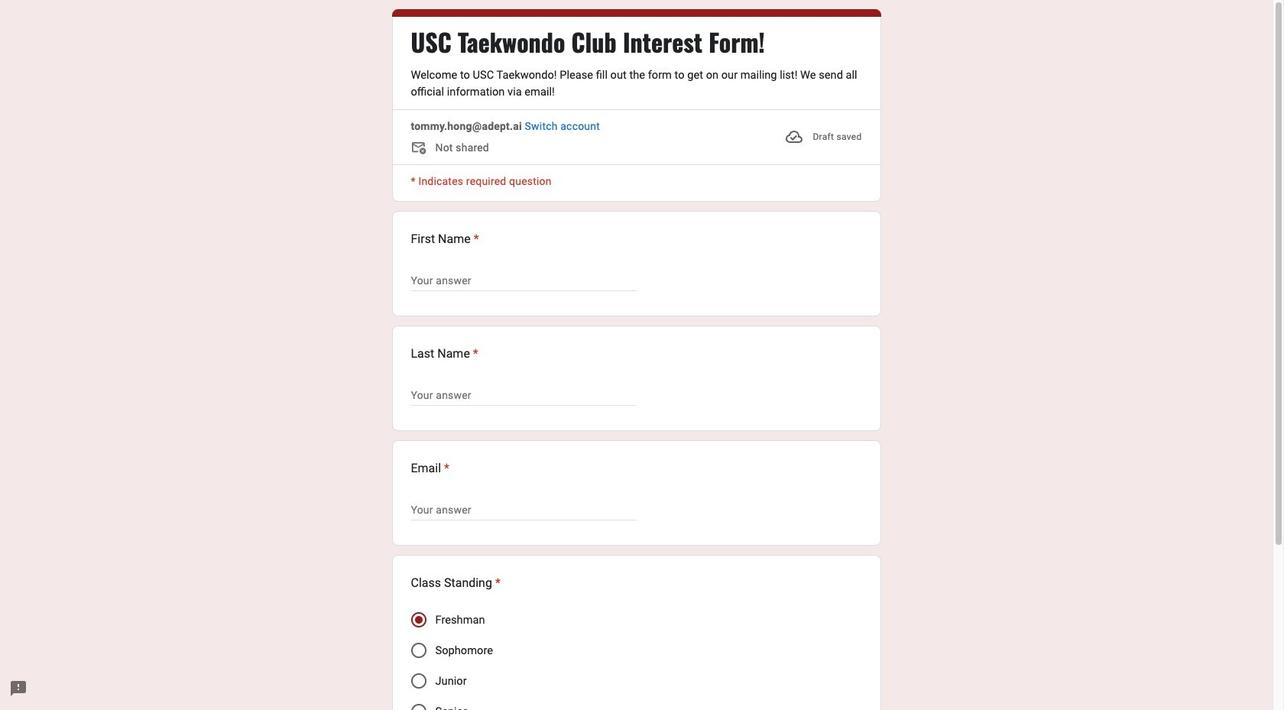 Task type: describe. For each thing, give the bounding box(es) containing it.
3 heading from the top
[[411, 345, 479, 363]]

Senior radio
[[411, 704, 426, 710]]

4 heading from the top
[[411, 460, 450, 478]]

sophomore image
[[411, 643, 426, 658]]

senior image
[[411, 704, 426, 710]]

Junior radio
[[411, 674, 426, 689]]

your email and google account are not part of your response image
[[411, 140, 429, 158]]

1 heading from the top
[[411, 27, 765, 57]]

2 heading from the top
[[411, 230, 479, 248]]

freshman image
[[415, 616, 422, 624]]



Task type: locate. For each thing, give the bounding box(es) containing it.
None text field
[[411, 271, 637, 290], [411, 386, 637, 404], [411, 271, 637, 290], [411, 386, 637, 404]]

junior image
[[411, 674, 426, 689]]

status
[[786, 119, 862, 155]]

Sophomore radio
[[411, 643, 426, 658]]

5 heading from the top
[[411, 574, 501, 593]]

None text field
[[411, 501, 637, 519]]

heading
[[411, 27, 765, 57], [411, 230, 479, 248], [411, 345, 479, 363], [411, 460, 450, 478], [411, 574, 501, 593]]

required question element
[[471, 230, 479, 248], [470, 345, 479, 363], [441, 460, 450, 478], [492, 574, 501, 593]]

Freshman radio
[[411, 612, 426, 628]]

list
[[392, 211, 881, 710]]

your email and google account are not part of your response image
[[411, 140, 435, 158]]

report a problem to google image
[[9, 680, 28, 698]]



Task type: vqa. For each thing, say whether or not it's contained in the screenshot.
Required question 'element' for 3rd HEADING
yes



